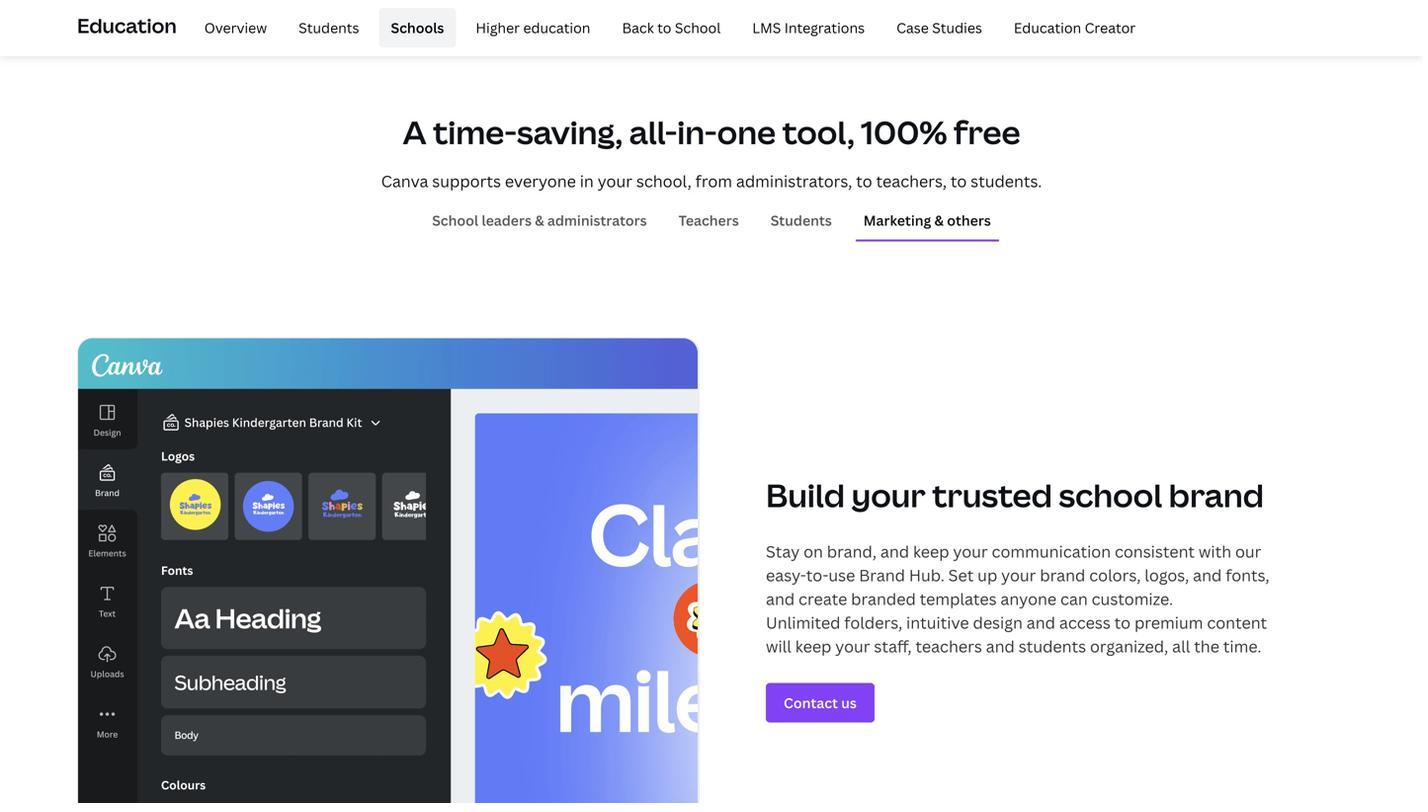 Task type: vqa. For each thing, say whether or not it's contained in the screenshot.
Side Panel TAB LIST at the left of the page
no



Task type: describe. For each thing, give the bounding box(es) containing it.
menu bar containing overview
[[185, 8, 1148, 47]]

organized,
[[1091, 636, 1169, 658]]

100%
[[861, 111, 948, 154]]

overview link
[[193, 8, 279, 47]]

students link
[[287, 8, 371, 47]]

use
[[829, 565, 856, 586]]

others
[[947, 211, 992, 230]]

back to school link
[[610, 8, 733, 47]]

and down design
[[986, 636, 1015, 658]]

from
[[696, 171, 733, 192]]

to right back
[[658, 18, 672, 37]]

and up "brand"
[[881, 541, 910, 563]]

and down easy-
[[766, 589, 795, 610]]

administrators
[[548, 211, 647, 230]]

marketing
[[864, 211, 932, 230]]

everyone
[[505, 171, 576, 192]]

canva supports everyone in your school, from administrators, to teachers, to students.
[[381, 171, 1043, 192]]

logos,
[[1145, 565, 1190, 586]]

leaders
[[482, 211, 532, 230]]

lms integrations link
[[741, 8, 877, 47]]

staff,
[[874, 636, 912, 658]]

free
[[954, 111, 1021, 154]]

studies
[[933, 18, 983, 37]]

schools link
[[379, 8, 456, 47]]

administrators,
[[737, 171, 853, 192]]

in-
[[678, 111, 717, 154]]

your down the folders,
[[836, 636, 871, 658]]

unlimited
[[766, 613, 841, 634]]

and up students
[[1027, 613, 1056, 634]]

time-
[[433, 111, 517, 154]]

easy-
[[766, 565, 807, 586]]

education for education
[[77, 12, 177, 39]]

brand
[[859, 565, 906, 586]]

one
[[717, 111, 776, 154]]

school leaders & administrators
[[432, 211, 647, 230]]

create
[[799, 589, 848, 610]]

content
[[1208, 613, 1268, 634]]

the
[[1195, 636, 1220, 658]]

school inside button
[[432, 211, 479, 230]]

communication
[[992, 541, 1111, 563]]

fonts,
[[1226, 565, 1270, 586]]

premium
[[1135, 613, 1204, 634]]

templates
[[920, 589, 997, 610]]

a
[[403, 111, 427, 154]]

your up set
[[954, 541, 988, 563]]

0 vertical spatial keep
[[914, 541, 950, 563]]

education for education creator
[[1014, 18, 1082, 37]]

will
[[766, 636, 792, 658]]

supports
[[432, 171, 501, 192]]

intuitive
[[907, 613, 970, 634]]

tool,
[[783, 111, 855, 154]]

build your trusted school brand
[[766, 474, 1265, 517]]

trusted
[[933, 474, 1053, 517]]

on
[[804, 541, 824, 563]]

students button
[[763, 202, 840, 240]]

canva
[[381, 171, 429, 192]]

in
[[580, 171, 594, 192]]



Task type: locate. For each thing, give the bounding box(es) containing it.
time.
[[1224, 636, 1262, 658]]

0 horizontal spatial school
[[432, 211, 479, 230]]

1 horizontal spatial brand
[[1169, 474, 1265, 517]]

teachers
[[679, 211, 739, 230]]

to up organized,
[[1115, 613, 1131, 634]]

your up the anyone
[[1002, 565, 1037, 586]]

teachers button
[[671, 202, 747, 240]]

set
[[949, 565, 974, 586]]

build
[[766, 474, 845, 517]]

school
[[675, 18, 721, 37], [432, 211, 479, 230]]

0 horizontal spatial brand
[[1040, 565, 1086, 586]]

0 vertical spatial brand
[[1169, 474, 1265, 517]]

to
[[658, 18, 672, 37], [856, 171, 873, 192], [951, 171, 967, 192], [1115, 613, 1131, 634]]

schools
[[391, 18, 444, 37]]

to-
[[807, 565, 829, 586]]

students down administrators,
[[771, 211, 832, 230]]

students left schools
[[299, 18, 359, 37]]

brand,
[[827, 541, 877, 563]]

1 vertical spatial school
[[432, 211, 479, 230]]

0 horizontal spatial &
[[535, 211, 544, 230]]

stay
[[766, 541, 800, 563]]

school down supports on the left top of the page
[[432, 211, 479, 230]]

lms integrations
[[753, 18, 865, 37]]

2 & from the left
[[935, 211, 944, 230]]

teachers
[[916, 636, 983, 658]]

all-
[[629, 111, 678, 154]]

your up brand,
[[852, 474, 926, 517]]

lms
[[753, 18, 781, 37]]

0 horizontal spatial students
[[299, 18, 359, 37]]

education
[[523, 18, 591, 37]]

education creator
[[1014, 18, 1136, 37]]

1 horizontal spatial &
[[935, 211, 944, 230]]

keep down unlimited
[[796, 636, 832, 658]]

customize.
[[1092, 589, 1174, 610]]

branded
[[851, 589, 916, 610]]

1 vertical spatial keep
[[796, 636, 832, 658]]

marketing & others button
[[856, 202, 999, 240]]

a time-saving, all-in-one tool, 100% free
[[403, 111, 1021, 154]]

higher
[[476, 18, 520, 37]]

consistent
[[1115, 541, 1195, 563]]

1 horizontal spatial education
[[1014, 18, 1082, 37]]

1 horizontal spatial school
[[675, 18, 721, 37]]

brand down communication at the bottom right
[[1040, 565, 1086, 586]]

back to school
[[622, 18, 721, 37]]

hub.
[[910, 565, 945, 586]]

your right the in
[[598, 171, 633, 192]]

school staff using canva's brand book image
[[77, 338, 700, 804]]

education
[[77, 12, 177, 39], [1014, 18, 1082, 37]]

overview
[[204, 18, 267, 37]]

1 & from the left
[[535, 211, 544, 230]]

1 vertical spatial brand
[[1040, 565, 1086, 586]]

school,
[[637, 171, 692, 192]]

back
[[622, 18, 654, 37]]

higher education
[[476, 18, 591, 37]]

anyone
[[1001, 589, 1057, 610]]

education creator link
[[1002, 8, 1148, 47]]

case
[[897, 18, 929, 37]]

& right leaders
[[535, 211, 544, 230]]

and
[[881, 541, 910, 563], [1194, 565, 1222, 586], [766, 589, 795, 610], [1027, 613, 1056, 634], [986, 636, 1015, 658]]

school right back
[[675, 18, 721, 37]]

to left teachers,
[[856, 171, 873, 192]]

saving,
[[517, 111, 623, 154]]

students
[[299, 18, 359, 37], [771, 211, 832, 230]]

integrations
[[785, 18, 865, 37]]

case studies
[[897, 18, 983, 37]]

creator
[[1085, 18, 1136, 37]]

1 horizontal spatial keep
[[914, 541, 950, 563]]

brand
[[1169, 474, 1265, 517], [1040, 565, 1086, 586]]

brand up with
[[1169, 474, 1265, 517]]

to inside the stay on brand, and keep your communication consistent with our easy-to-use brand hub. set up your brand colors, logos, and fonts, and create branded templates anyone can customize. unlimited folders, intuitive design and access to premium content will keep your staff, teachers and students organized, all the time.
[[1115, 613, 1131, 634]]

school leaders & administrators button
[[424, 202, 655, 240]]

your
[[598, 171, 633, 192], [852, 474, 926, 517], [954, 541, 988, 563], [1002, 565, 1037, 586], [836, 636, 871, 658]]

students
[[1019, 636, 1087, 658]]

0 vertical spatial students
[[299, 18, 359, 37]]

school
[[1059, 474, 1163, 517]]

can
[[1061, 589, 1088, 610]]

access
[[1060, 613, 1111, 634]]

keep
[[914, 541, 950, 563], [796, 636, 832, 658]]

students inside button
[[771, 211, 832, 230]]

colors,
[[1090, 565, 1141, 586]]

stay on brand, and keep your communication consistent with our easy-to-use brand hub. set up your brand colors, logos, and fonts, and create branded templates anyone can customize. unlimited folders, intuitive design and access to premium content will keep your staff, teachers and students organized, all the time.
[[766, 541, 1270, 658]]

folders,
[[845, 613, 903, 634]]

& left the others
[[935, 211, 944, 230]]

0 vertical spatial school
[[675, 18, 721, 37]]

to up the others
[[951, 171, 967, 192]]

with
[[1199, 541, 1232, 563]]

our
[[1236, 541, 1262, 563]]

0 horizontal spatial keep
[[796, 636, 832, 658]]

and down with
[[1194, 565, 1222, 586]]

case studies link
[[885, 8, 995, 47]]

1 horizontal spatial students
[[771, 211, 832, 230]]

keep up the hub.
[[914, 541, 950, 563]]

students.
[[971, 171, 1043, 192]]

teachers,
[[877, 171, 947, 192]]

design
[[973, 613, 1023, 634]]

brand inside the stay on brand, and keep your communication consistent with our easy-to-use brand hub. set up your brand colors, logos, and fonts, and create branded templates anyone can customize. unlimited folders, intuitive design and access to premium content will keep your staff, teachers and students organized, all the time.
[[1040, 565, 1086, 586]]

up
[[978, 565, 998, 586]]

1 vertical spatial students
[[771, 211, 832, 230]]

0 horizontal spatial education
[[77, 12, 177, 39]]

&
[[535, 211, 544, 230], [935, 211, 944, 230]]

all
[[1173, 636, 1191, 658]]

marketing & others
[[864, 211, 992, 230]]

higher education link
[[464, 8, 603, 47]]

menu bar
[[185, 8, 1148, 47]]



